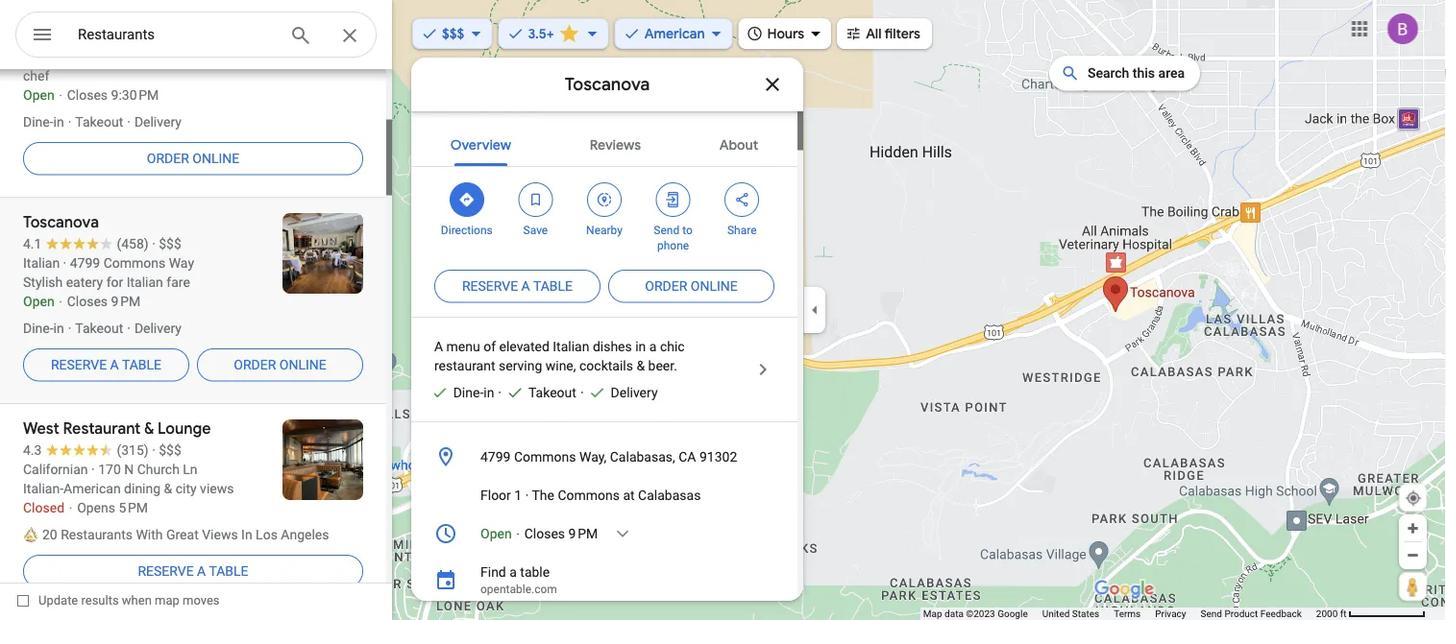 Task type: locate. For each thing, give the bounding box(es) containing it.
floor 1 · the commons at calabasas
[[480, 488, 701, 504]]

privacy
[[1155, 609, 1186, 620]]

$$$
[[442, 25, 465, 42], [574, 79, 596, 95]]

footer containing map data ©2023 google
[[923, 608, 1316, 621]]

2 vertical spatial order online link
[[197, 342, 363, 388]]

1 vertical spatial order online link
[[608, 263, 775, 309]]


[[596, 189, 613, 210]]

order for top order online link
[[147, 151, 189, 166]]

0 vertical spatial online
[[192, 151, 239, 166]]

0 horizontal spatial in
[[484, 385, 494, 401]]

footer
[[923, 608, 1316, 621]]

1 horizontal spatial send
[[1201, 609, 1222, 620]]

reserve a table for the middle reserve a table link's order online link
[[51, 357, 162, 373]]

1 horizontal spatial online
[[279, 357, 326, 373]]

1 vertical spatial send
[[1201, 609, 1222, 620]]

order online link for the middle reserve a table link
[[197, 342, 363, 388]]

0 horizontal spatial reserve
[[51, 357, 107, 373]]

0 horizontal spatial italian
[[434, 98, 471, 114]]

0 vertical spatial toscanova
[[434, 43, 535, 70]]

toscanova up the reviews button
[[565, 74, 650, 96]]

footer inside "google maps" 'element'
[[923, 608, 1316, 621]]

1 vertical spatial restaurant
[[434, 358, 495, 374]]

order online link inside toscanova main content
[[608, 263, 775, 309]]

commons up the
[[514, 449, 576, 465]]

2 vertical spatial reserve a table
[[138, 564, 248, 580]]

phone
[[657, 239, 689, 253]]

$$$ up the italian restaurant
[[442, 25, 465, 42]]


[[458, 189, 475, 210]]

order online
[[147, 151, 239, 166], [645, 278, 738, 294], [234, 357, 326, 373]]

$$$ down 3.5+ popup button
[[574, 79, 596, 95]]

a inside find a table opentable.com
[[510, 565, 517, 580]]

0 horizontal spatial $$$
[[442, 25, 465, 42]]

2 horizontal spatial order
[[645, 278, 687, 294]]

1 vertical spatial in
[[484, 385, 494, 401]]

reserve for the middle reserve a table link
[[51, 357, 107, 373]]

order inside toscanova main content
[[645, 278, 687, 294]]

collapse side panel image
[[804, 300, 825, 321]]

1 vertical spatial reserve a table
[[51, 357, 162, 373]]

united states
[[1042, 609, 1099, 620]]

chic
[[660, 339, 685, 355]]

send for send product feedback
[[1201, 609, 1222, 620]]

restaurant
[[474, 98, 535, 114], [434, 358, 495, 374]]

0 vertical spatial in
[[635, 339, 646, 355]]

91302
[[700, 449, 737, 465]]

0 horizontal spatial toscanova
[[434, 43, 535, 70]]

2 vertical spatial reserve
[[138, 564, 194, 580]]

reserve a table for order online link within toscanova main content
[[462, 278, 573, 294]]

ca
[[679, 449, 696, 465]]

send product feedback
[[1201, 609, 1302, 620]]

 search field
[[15, 12, 377, 62]]

google maps element
[[0, 0, 1446, 621]]

1 vertical spatial toscanova
[[565, 74, 650, 96]]

to
[[682, 224, 693, 237]]

0 vertical spatial order
[[147, 151, 189, 166]]

a
[[521, 278, 530, 294], [649, 339, 657, 355], [110, 357, 119, 373], [197, 564, 206, 580], [510, 565, 517, 580]]

italian
[[434, 98, 471, 114], [553, 339, 589, 355]]

0 horizontal spatial send
[[654, 224, 680, 237]]

italian inside button
[[434, 98, 471, 114]]

$$$ inside toscanova main content
[[574, 79, 596, 95]]

reviews
[[590, 136, 641, 154]]

· right "dine-in"
[[498, 385, 502, 401]]

floor 1 · the commons at calabasas button
[[411, 477, 798, 515]]

show open hours for the week image
[[614, 526, 632, 543]]

information for toscanova region
[[411, 438, 798, 621]]

None field
[[78, 23, 274, 46]]

· right "takeout"
[[580, 385, 584, 401]]

2000
[[1316, 609, 1338, 620]]

 hours
[[746, 23, 804, 44]]

0 vertical spatial reserve a table
[[462, 278, 573, 294]]

menu
[[446, 339, 480, 355]]

send inside button
[[1201, 609, 1222, 620]]

american button
[[615, 12, 733, 55]]

closes
[[524, 526, 565, 542]]

1 vertical spatial order online
[[645, 278, 738, 294]]

restaurant down menu
[[434, 358, 495, 374]]

4799 commons way, calabasas, ca 91302 button
[[411, 438, 798, 477]]

2000 ft
[[1316, 609, 1347, 620]]

toscanova
[[434, 43, 535, 70], [565, 74, 650, 96]]

1 horizontal spatial reserve
[[138, 564, 194, 580]]

update
[[38, 594, 78, 608]]

1 horizontal spatial order
[[234, 357, 276, 373]]

0 vertical spatial restaurant
[[474, 98, 535, 114]]

send to phone
[[654, 224, 693, 253]]

opentable.com
[[480, 583, 557, 597]]

tab list containing overview
[[411, 120, 798, 166]]

italian up wine,
[[553, 339, 589, 355]]

send left product
[[1201, 609, 1222, 620]]

results for restaurants feed
[[0, 0, 392, 610]]

map
[[923, 609, 942, 620]]

send inside send to phone
[[654, 224, 680, 237]]

1 horizontal spatial $$$
[[574, 79, 596, 95]]

united states button
[[1042, 608, 1099, 621]]

data
[[945, 609, 964, 620]]

united
[[1042, 609, 1070, 620]]

0 vertical spatial reserve
[[462, 278, 518, 294]]

zoom out image
[[1406, 549, 1420, 563]]

1 vertical spatial commons
[[558, 488, 620, 504]]

$$$ button
[[412, 12, 492, 55]]

order online for the middle reserve a table link's order online link
[[234, 357, 326, 373]]

0 vertical spatial $$$
[[442, 25, 465, 42]]

price: expensive element
[[574, 79, 596, 95]]

in up &
[[635, 339, 646, 355]]

restaurant inside a menu of elevated italian dishes in a chic restaurant serving wine, cocktails & beer.
[[434, 358, 495, 374]]

terms button
[[1114, 608, 1141, 621]]

area
[[1159, 65, 1185, 81]]

a inside a menu of elevated italian dishes in a chic restaurant serving wine, cocktails & beer.
[[649, 339, 657, 355]]

send up phone
[[654, 224, 680, 237]]

dishes
[[593, 339, 632, 355]]

in
[[635, 339, 646, 355], [484, 385, 494, 401]]

· inside button
[[525, 488, 529, 504]]

0 vertical spatial order online
[[147, 151, 239, 166]]

order online link
[[23, 135, 363, 182], [608, 263, 775, 309], [197, 342, 363, 388]]

in down the of
[[484, 385, 494, 401]]

reserve a table inside toscanova main content
[[462, 278, 573, 294]]

when
[[122, 594, 152, 608]]

1 vertical spatial order
[[645, 278, 687, 294]]

1 vertical spatial italian
[[553, 339, 589, 355]]

actions for toscanova region
[[411, 167, 798, 263]]

dine-
[[453, 385, 484, 401]]

show your location image
[[1405, 490, 1422, 507]]

restaurant up overview button
[[474, 98, 535, 114]]

&
[[637, 358, 645, 374]]

0 horizontal spatial order
[[147, 151, 189, 166]]

2 vertical spatial order
[[234, 357, 276, 373]]

in inside a menu of elevated italian dishes in a chic restaurant serving wine, cocktails & beer.
[[635, 339, 646, 355]]

table inside find a table opentable.com
[[520, 565, 550, 580]]

calabasas
[[638, 488, 701, 504]]

·
[[566, 79, 570, 95], [498, 385, 502, 401], [580, 385, 584, 401], [525, 488, 529, 504]]

4799
[[480, 449, 511, 465]]

reserve
[[462, 278, 518, 294], [51, 357, 107, 373], [138, 564, 194, 580]]

 button
[[15, 12, 69, 62]]

1 vertical spatial reserve
[[51, 357, 107, 373]]

italian restaurant
[[434, 98, 535, 114]]

2 horizontal spatial reserve
[[462, 278, 518, 294]]

2 horizontal spatial online
[[691, 278, 738, 294]]

reserve for topmost reserve a table link
[[462, 278, 518, 294]]

terms
[[1114, 609, 1141, 620]]

serving
[[499, 358, 542, 374]]

italian up overview button
[[434, 98, 471, 114]]

in inside 'group'
[[484, 385, 494, 401]]

1 horizontal spatial in
[[635, 339, 646, 355]]

order online for order online link within toscanova main content
[[645, 278, 738, 294]]

1 vertical spatial $$$
[[574, 79, 596, 95]]

0 vertical spatial send
[[654, 224, 680, 237]]

2 vertical spatial order online
[[234, 357, 326, 373]]

states
[[1072, 609, 1099, 620]]

serves dine-in group
[[423, 383, 494, 403]]

moves
[[183, 594, 220, 608]]

reserve a table
[[462, 278, 573, 294], [51, 357, 162, 373], [138, 564, 248, 580]]

about button
[[704, 120, 774, 166]]

show street view coverage image
[[1399, 573, 1427, 602]]

online inside toscanova main content
[[691, 278, 738, 294]]

order online inside toscanova main content
[[645, 278, 738, 294]]

reserve inside toscanova main content
[[462, 278, 518, 294]]

toscanova up the italian restaurant
[[434, 43, 535, 70]]

floor
[[480, 488, 511, 504]]

0 vertical spatial italian
[[434, 98, 471, 114]]

1 vertical spatial online
[[691, 278, 738, 294]]

· right 1
[[525, 488, 529, 504]]

2 vertical spatial online
[[279, 357, 326, 373]]

overview
[[451, 136, 511, 154]]

0 vertical spatial commons
[[514, 449, 576, 465]]

tab list
[[411, 120, 798, 166]]

order for the middle reserve a table link's order online link
[[234, 357, 276, 373]]

commons down way,
[[558, 488, 620, 504]]

· inside offers delivery 'group'
[[580, 385, 584, 401]]

send
[[654, 224, 680, 237], [1201, 609, 1222, 620]]

1 horizontal spatial italian
[[553, 339, 589, 355]]

overview button
[[435, 120, 527, 166]]

save
[[523, 224, 548, 237]]



Task type: vqa. For each thing, say whether or not it's contained in the screenshot.
the Order online link to the top
yes



Task type: describe. For each thing, give the bounding box(es) containing it.
filters
[[884, 25, 921, 42]]


[[527, 189, 544, 210]]

search this area
[[1088, 65, 1185, 81]]

calabasas,
[[610, 449, 675, 465]]

3.5+
[[528, 25, 554, 42]]

a menu of elevated italian dishes in a chic restaurant serving wine, cocktails & beer.
[[434, 339, 685, 374]]


[[746, 23, 764, 44]]

results
[[81, 594, 119, 608]]

all
[[866, 25, 882, 42]]

©2023
[[966, 609, 995, 620]]

open
[[480, 526, 512, 542]]

hours
[[767, 25, 804, 42]]


[[31, 21, 54, 49]]

wine,
[[546, 358, 576, 374]]

this
[[1133, 65, 1155, 81]]

⋅
[[515, 526, 521, 542]]

$$$ inside popup button
[[442, 25, 465, 42]]

order for order online link within toscanova main content
[[645, 278, 687, 294]]

share
[[727, 224, 757, 237]]

toscanova main content
[[411, 28, 803, 621]]

update results when map moves
[[38, 594, 220, 608]]

3.5+ button
[[498, 12, 609, 55]]

2 vertical spatial reserve a table link
[[23, 549, 363, 595]]

 all filters
[[845, 23, 921, 44]]

order online for top order online link
[[147, 151, 239, 166]]

restaurant inside button
[[474, 98, 535, 114]]

italian inside a menu of elevated italian dishes in a chic restaurant serving wine, cocktails & beer.
[[553, 339, 589, 355]]

of
[[484, 339, 496, 355]]

google account: bob builder  
(b0bth3builder2k23@gmail.com) image
[[1388, 14, 1418, 44]]

italian restaurant button
[[434, 97, 535, 116]]

find a table opentable.com
[[480, 565, 557, 597]]

commons inside 4799 commons way, calabasas, ca 91302 button
[[514, 449, 576, 465]]

map
[[155, 594, 180, 608]]

0 horizontal spatial online
[[192, 151, 239, 166]]

nearby
[[586, 224, 623, 237]]

zoom in image
[[1406, 522, 1420, 536]]


[[845, 23, 862, 44]]

directions
[[441, 224, 493, 237]]


[[665, 189, 682, 210]]

order online link for topmost reserve a table link
[[608, 263, 775, 309]]

american
[[644, 25, 705, 42]]

open ⋅ closes 9 pm
[[480, 526, 598, 542]]

offers delivery group
[[580, 383, 658, 403]]

the
[[532, 488, 554, 504]]

1 horizontal spatial toscanova
[[565, 74, 650, 96]]

0 vertical spatial reserve a table link
[[434, 263, 601, 309]]

map data ©2023 google
[[923, 609, 1028, 620]]

takeout
[[529, 385, 576, 401]]

9 pm
[[568, 526, 598, 542]]

ft
[[1340, 609, 1347, 620]]

search this area button
[[1049, 56, 1200, 91]]

1
[[514, 488, 522, 504]]

1 vertical spatial reserve a table link
[[23, 342, 189, 388]]

hours image
[[434, 523, 457, 546]]

privacy button
[[1155, 608, 1186, 621]]

elevated
[[499, 339, 550, 355]]

about
[[719, 136, 758, 154]]

beer.
[[648, 358, 677, 374]]


[[733, 189, 751, 210]]

feedback
[[1261, 609, 1302, 620]]

product
[[1225, 609, 1258, 620]]

a
[[434, 339, 443, 355]]

offers takeout group
[[498, 383, 576, 403]]

delivery
[[611, 385, 658, 401]]

· $$$
[[566, 79, 596, 95]]

search
[[1088, 65, 1129, 81]]

cocktails
[[579, 358, 633, 374]]

reserve for bottom reserve a table link
[[138, 564, 194, 580]]

way,
[[579, 449, 607, 465]]

dine-in
[[453, 385, 494, 401]]

send for send to phone
[[654, 224, 680, 237]]

send product feedback button
[[1201, 608, 1302, 621]]

reviews button
[[574, 120, 656, 166]]

Restaurants field
[[15, 12, 377, 59]]

0 vertical spatial order online link
[[23, 135, 363, 182]]

none field inside restaurants field
[[78, 23, 274, 46]]

4799 commons way, calabasas, ca 91302
[[480, 449, 737, 465]]

find
[[480, 565, 506, 580]]

· left price: expensive element in the top of the page
[[566, 79, 570, 95]]

· inside offers takeout group
[[498, 385, 502, 401]]

commons inside button
[[558, 488, 620, 504]]

tab list inside toscanova main content
[[411, 120, 798, 166]]

at
[[623, 488, 635, 504]]

2000 ft button
[[1316, 609, 1426, 620]]

Update results when map moves checkbox
[[17, 589, 220, 613]]

google
[[998, 609, 1028, 620]]



